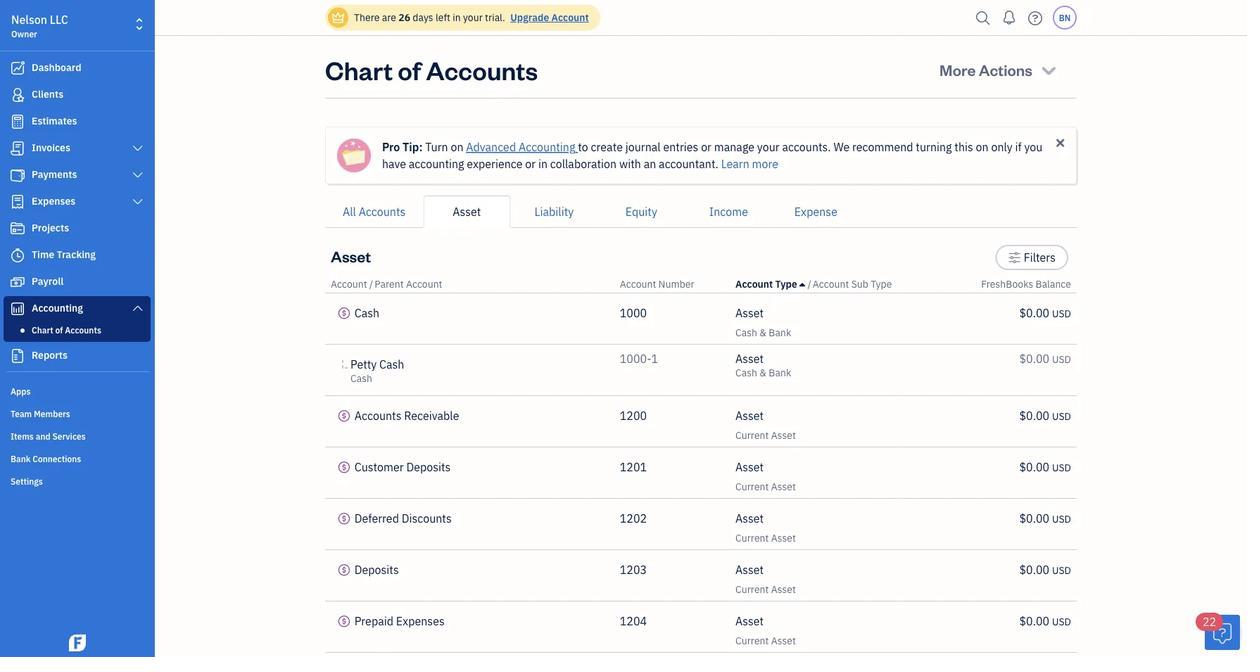 Task type: vqa. For each thing, say whether or not it's contained in the screenshot.
the (2%) to the top
no



Task type: describe. For each thing, give the bounding box(es) containing it.
1202
[[620, 511, 647, 526]]

sub
[[851, 278, 869, 291]]

entries
[[663, 140, 699, 155]]

usd for 1203
[[1052, 564, 1071, 577]]

turn
[[425, 140, 448, 155]]

$0.00 usd for 1000-1
[[1020, 352, 1071, 366]]

reports
[[32, 349, 68, 362]]

recommend
[[852, 140, 913, 155]]

account / parent account
[[331, 278, 442, 291]]

project image
[[9, 222, 26, 236]]

left
[[436, 11, 450, 24]]

$0.00 usd for 1202
[[1020, 511, 1071, 526]]

more actions button
[[927, 53, 1071, 87]]

chart image
[[9, 302, 26, 316]]

invoices
[[32, 141, 70, 154]]

your for accounts.
[[757, 140, 780, 155]]

22
[[1203, 615, 1217, 630]]

account for account sub type
[[813, 278, 849, 291]]

parent
[[375, 278, 404, 291]]

bank for 1000-1
[[769, 366, 791, 379]]

only
[[991, 140, 1013, 155]]

asset current asset for 1200
[[736, 409, 796, 442]]

current for 1201
[[736, 480, 769, 493]]

asset current asset for 1204
[[736, 614, 796, 648]]

1 vertical spatial expenses
[[396, 614, 445, 629]]

$0.00 for 1203
[[1020, 563, 1050, 578]]

account right upgrade
[[552, 11, 589, 24]]

& for 1000
[[760, 326, 767, 339]]

time
[[32, 248, 54, 261]]

all accounts button
[[325, 196, 423, 228]]

payment image
[[9, 168, 26, 182]]

$0.00 for 1200
[[1020, 409, 1050, 423]]

estimates
[[32, 114, 77, 127]]

0 vertical spatial chart of accounts
[[325, 53, 538, 86]]

collaboration
[[550, 157, 617, 171]]

account for account number
[[620, 278, 656, 291]]

there
[[354, 11, 380, 24]]

team members link
[[4, 403, 151, 424]]

1 type from the left
[[775, 278, 797, 291]]

accounts inside 'button'
[[359, 204, 406, 219]]

petty
[[351, 357, 377, 372]]

of inside main element
[[55, 325, 63, 336]]

journal
[[626, 140, 661, 155]]

we
[[834, 140, 850, 155]]

freshbooks
[[981, 278, 1033, 291]]

$0.00 usd for 1204
[[1020, 614, 1071, 629]]

to create journal entries or manage your accounts. we recommend turning this on only if  you have accounting experience or in collaboration with an accountant.
[[382, 140, 1043, 171]]

1 horizontal spatial chart
[[325, 53, 393, 86]]

1 / from the left
[[369, 278, 373, 291]]

liability button
[[511, 196, 598, 228]]

timer image
[[9, 248, 26, 263]]

equity button
[[598, 196, 685, 228]]

bank connections
[[11, 453, 81, 465]]

asset button
[[423, 196, 511, 228]]

asset current asset for 1203
[[736, 563, 796, 596]]

items and services link
[[4, 425, 151, 446]]

account right parent
[[406, 278, 442, 291]]

an
[[644, 157, 656, 171]]

usd for 1204
[[1052, 616, 1071, 629]]

account type
[[736, 278, 797, 291]]

expenses inside main element
[[32, 195, 75, 208]]

you
[[1024, 140, 1043, 155]]

connections
[[33, 453, 81, 465]]

settings image
[[1008, 249, 1021, 266]]

1000-
[[620, 352, 652, 366]]

1 horizontal spatial or
[[701, 140, 712, 155]]

income button
[[685, 196, 772, 228]]

$0.00 usd for 1200
[[1020, 409, 1071, 423]]

prepaid expenses
[[355, 614, 445, 629]]

chevron large down image for invoices
[[131, 143, 144, 154]]

accountant.
[[659, 157, 719, 171]]

account sub type
[[813, 278, 892, 291]]

current for 1202
[[736, 532, 769, 545]]

all
[[343, 204, 356, 219]]

asset current asset for 1201
[[736, 460, 796, 493]]

upgrade
[[510, 11, 549, 24]]

current for 1204
[[736, 635, 769, 648]]

chevron large down image for payments
[[131, 170, 144, 181]]

learn more link
[[721, 157, 779, 171]]

bank for 1000
[[769, 326, 791, 339]]

with
[[619, 157, 641, 171]]

more actions
[[940, 59, 1033, 80]]

customer
[[355, 460, 404, 475]]

balance
[[1036, 278, 1071, 291]]

filters
[[1024, 250, 1056, 265]]

pro
[[382, 140, 400, 155]]

deferred
[[355, 511, 399, 526]]

apps link
[[4, 380, 151, 401]]

caretup image
[[800, 279, 805, 290]]

accounting inside main element
[[32, 302, 83, 315]]

chevrondown image
[[1039, 60, 1059, 80]]

0 vertical spatial accounting
[[519, 140, 575, 155]]

owner
[[11, 28, 37, 39]]

pro tip: turn on advanced accounting
[[382, 140, 575, 155]]

1201
[[620, 460, 647, 475]]

items
[[11, 431, 34, 442]]

2 type from the left
[[871, 278, 892, 291]]

26
[[399, 11, 410, 24]]

chart of accounts link
[[6, 322, 148, 339]]

chevron large down image for expenses
[[131, 196, 144, 208]]

22 button
[[1196, 613, 1240, 650]]

members
[[34, 408, 70, 420]]

apps
[[11, 386, 31, 397]]

bn
[[1059, 12, 1071, 23]]

notifications image
[[998, 4, 1021, 32]]

manage
[[714, 140, 755, 155]]

time tracking link
[[4, 243, 151, 268]]

current for 1203
[[736, 583, 769, 596]]

and
[[36, 431, 50, 442]]

turning
[[916, 140, 952, 155]]

payments link
[[4, 163, 151, 188]]

upgrade account link
[[508, 11, 589, 24]]

resource center badge image
[[1205, 615, 1240, 650]]

trial.
[[485, 11, 505, 24]]

& for 1000-1
[[760, 366, 767, 379]]

asset cash & bank for 1000-1
[[736, 352, 791, 379]]

receivable
[[404, 409, 459, 423]]

1200
[[620, 409, 647, 423]]

usd for 1202
[[1052, 513, 1071, 526]]

main element
[[0, 0, 190, 657]]

team
[[11, 408, 32, 420]]

bank connections link
[[4, 448, 151, 469]]

expense image
[[9, 195, 26, 209]]

deferred discounts
[[355, 511, 452, 526]]

report image
[[9, 349, 26, 363]]

bank inside main element
[[11, 453, 31, 465]]

experience
[[467, 157, 523, 171]]

actions
[[979, 59, 1033, 80]]

more
[[752, 157, 779, 171]]

learn more
[[721, 157, 779, 171]]

payroll
[[32, 275, 64, 288]]

0 vertical spatial deposits
[[406, 460, 451, 475]]

$0.00 for 1201
[[1020, 460, 1050, 475]]



Task type: locate. For each thing, give the bounding box(es) containing it.
in inside to create journal entries or manage your accounts. we recommend turning this on only if  you have accounting experience or in collaboration with an accountant.
[[538, 157, 548, 171]]

0 vertical spatial bank
[[769, 326, 791, 339]]

asset cash & bank for 1000
[[736, 306, 791, 339]]

usd for 1000
[[1052, 307, 1071, 320]]

0 vertical spatial chevron large down image
[[131, 143, 144, 154]]

$0.00 usd for 1203
[[1020, 563, 1071, 578]]

filters button
[[996, 245, 1069, 270]]

0 horizontal spatial accounting
[[32, 302, 83, 315]]

accounts inside main element
[[65, 325, 101, 336]]

payroll link
[[4, 270, 151, 295]]

accounting link
[[4, 296, 151, 322]]

1 vertical spatial asset cash & bank
[[736, 352, 791, 379]]

1 vertical spatial chevron large down image
[[131, 196, 144, 208]]

account for account type
[[736, 278, 773, 291]]

$0.00 for 1204
[[1020, 614, 1050, 629]]

0 horizontal spatial expenses
[[32, 195, 75, 208]]

1 asset current asset from the top
[[736, 409, 796, 442]]

1 horizontal spatial your
[[757, 140, 780, 155]]

/ right caretup icon
[[808, 278, 811, 291]]

5 usd from the top
[[1052, 513, 1071, 526]]

freshbooks image
[[66, 635, 89, 652]]

1 vertical spatial bank
[[769, 366, 791, 379]]

account up 1000 on the top of page
[[620, 278, 656, 291]]

chart of accounts down accounting link
[[32, 325, 101, 336]]

prepaid
[[355, 614, 393, 629]]

chart up reports
[[32, 325, 53, 336]]

account left parent
[[331, 278, 367, 291]]

close image
[[1054, 137, 1067, 150]]

5 current from the top
[[736, 635, 769, 648]]

$0.00 for 1202
[[1020, 511, 1050, 526]]

0 vertical spatial in
[[453, 11, 461, 24]]

0 horizontal spatial chart
[[32, 325, 53, 336]]

0 vertical spatial chart
[[325, 53, 393, 86]]

clients link
[[4, 82, 151, 108]]

team members
[[11, 408, 70, 420]]

/
[[369, 278, 373, 291], [808, 278, 811, 291]]

customer deposits
[[355, 460, 451, 475]]

chevron large down image for accounting
[[131, 303, 144, 314]]

llc
[[50, 12, 68, 27]]

1 vertical spatial your
[[757, 140, 780, 155]]

tip:
[[403, 140, 423, 155]]

of up reports
[[55, 325, 63, 336]]

1 vertical spatial accounting
[[32, 302, 83, 315]]

services
[[52, 431, 86, 442]]

tracking
[[57, 248, 96, 261]]

chart inside main element
[[32, 325, 53, 336]]

have
[[382, 157, 406, 171]]

1 horizontal spatial expenses
[[396, 614, 445, 629]]

expenses right prepaid
[[396, 614, 445, 629]]

0 horizontal spatial or
[[525, 157, 536, 171]]

$0.00 usd for 1000
[[1020, 306, 1071, 321]]

3 $0.00 from the top
[[1020, 409, 1050, 423]]

type
[[775, 278, 797, 291], [871, 278, 892, 291]]

0 vertical spatial expenses
[[32, 195, 75, 208]]

chevron large down image up 'expenses' link
[[131, 170, 144, 181]]

4 usd from the top
[[1052, 461, 1071, 474]]

current for 1200
[[736, 429, 769, 442]]

1 vertical spatial &
[[760, 366, 767, 379]]

on inside to create journal entries or manage your accounts. we recommend turning this on only if  you have accounting experience or in collaboration with an accountant.
[[976, 140, 989, 155]]

chevron large down image
[[131, 170, 144, 181], [131, 303, 144, 314]]

5 asset current asset from the top
[[736, 614, 796, 648]]

or up accountant. at the top of the page
[[701, 140, 712, 155]]

more
[[940, 59, 976, 80]]

6 $0.00 from the top
[[1020, 563, 1050, 578]]

1 vertical spatial chart of accounts
[[32, 325, 101, 336]]

2 usd from the top
[[1052, 353, 1071, 366]]

1 horizontal spatial chart of accounts
[[325, 53, 538, 86]]

$0.00 usd for 1201
[[1020, 460, 1071, 475]]

accounting down payroll on the top left of page
[[32, 302, 83, 315]]

2 chevron large down image from the top
[[131, 196, 144, 208]]

1 vertical spatial chart
[[32, 325, 53, 336]]

1 horizontal spatial in
[[538, 157, 548, 171]]

usd for 1201
[[1052, 461, 1071, 474]]

accounting
[[519, 140, 575, 155], [32, 302, 83, 315]]

asset
[[453, 204, 481, 219], [331, 246, 371, 266], [736, 306, 764, 321], [736, 352, 764, 366], [736, 409, 764, 423], [771, 429, 796, 442], [736, 460, 764, 475], [771, 480, 796, 493], [736, 511, 764, 526], [771, 532, 796, 545], [736, 563, 764, 578], [771, 583, 796, 596], [736, 614, 764, 629], [771, 635, 796, 648]]

7 $0.00 from the top
[[1020, 614, 1050, 629]]

income
[[709, 204, 748, 219]]

usd for 1200
[[1052, 410, 1071, 423]]

chart down 'there' at the left of page
[[325, 53, 393, 86]]

your inside to create journal entries or manage your accounts. we recommend turning this on only if  you have accounting experience or in collaboration with an accountant.
[[757, 140, 780, 155]]

$0.00 for 1000
[[1020, 306, 1050, 321]]

clients
[[32, 88, 64, 101]]

2 $0.00 usd from the top
[[1020, 352, 1071, 366]]

asset current asset
[[736, 409, 796, 442], [736, 460, 796, 493], [736, 511, 796, 545], [736, 563, 796, 596], [736, 614, 796, 648]]

1
[[652, 352, 658, 366]]

invoices link
[[4, 136, 151, 161]]

search image
[[972, 7, 995, 29]]

usd for 1000-1
[[1052, 353, 1071, 366]]

in
[[453, 11, 461, 24], [538, 157, 548, 171]]

3 asset current asset from the top
[[736, 511, 796, 545]]

2 asset cash & bank from the top
[[736, 352, 791, 379]]

0 horizontal spatial in
[[453, 11, 461, 24]]

1 horizontal spatial type
[[871, 278, 892, 291]]

usd
[[1052, 307, 1071, 320], [1052, 353, 1071, 366], [1052, 410, 1071, 423], [1052, 461, 1071, 474], [1052, 513, 1071, 526], [1052, 564, 1071, 577], [1052, 616, 1071, 629]]

in down the advanced accounting link
[[538, 157, 548, 171]]

reports link
[[4, 344, 151, 369]]

accounts down 'there are 26 days left in your trial. upgrade account'
[[426, 53, 538, 86]]

accounts.
[[782, 140, 831, 155]]

chart of accounts
[[325, 53, 538, 86], [32, 325, 101, 336]]

asset inside button
[[453, 204, 481, 219]]

6 usd from the top
[[1052, 564, 1071, 577]]

2 on from the left
[[976, 140, 989, 155]]

petty cash cash
[[351, 357, 404, 385]]

1 asset cash & bank from the top
[[736, 306, 791, 339]]

on right turn
[[451, 140, 464, 155]]

cash
[[355, 306, 380, 321], [736, 326, 757, 339], [379, 357, 404, 372], [736, 366, 757, 379], [351, 372, 372, 385]]

type left caretup icon
[[775, 278, 797, 291]]

chevron large down image inside 'expenses' link
[[131, 196, 144, 208]]

chevron large down image
[[131, 143, 144, 154], [131, 196, 144, 208]]

4 current from the top
[[736, 583, 769, 596]]

go to help image
[[1024, 7, 1047, 29]]

2 & from the top
[[760, 366, 767, 379]]

0 horizontal spatial of
[[55, 325, 63, 336]]

your for trial.
[[463, 11, 483, 24]]

there are 26 days left in your trial. upgrade account
[[354, 11, 589, 24]]

0 horizontal spatial on
[[451, 140, 464, 155]]

0 vertical spatial chevron large down image
[[131, 170, 144, 181]]

0 vertical spatial your
[[463, 11, 483, 24]]

chevron large down image up the payments link
[[131, 143, 144, 154]]

or down the advanced accounting link
[[525, 157, 536, 171]]

on right this
[[976, 140, 989, 155]]

0 horizontal spatial your
[[463, 11, 483, 24]]

2 vertical spatial bank
[[11, 453, 31, 465]]

projects link
[[4, 216, 151, 241]]

1 on from the left
[[451, 140, 464, 155]]

1 horizontal spatial accounting
[[519, 140, 575, 155]]

4 $0.00 usd from the top
[[1020, 460, 1071, 475]]

type right the sub
[[871, 278, 892, 291]]

deposits
[[406, 460, 451, 475], [355, 563, 399, 578]]

1 vertical spatial or
[[525, 157, 536, 171]]

accounts
[[426, 53, 538, 86], [359, 204, 406, 219], [65, 325, 101, 336], [355, 409, 402, 423]]

expenses
[[32, 195, 75, 208], [396, 614, 445, 629]]

in right left
[[453, 11, 461, 24]]

2 $0.00 from the top
[[1020, 352, 1050, 366]]

bank
[[769, 326, 791, 339], [769, 366, 791, 379], [11, 453, 31, 465]]

1 $0.00 usd from the top
[[1020, 306, 1071, 321]]

1 & from the top
[[760, 326, 767, 339]]

items and services
[[11, 431, 86, 442]]

accounting
[[409, 157, 464, 171]]

accounting left to
[[519, 140, 575, 155]]

1 vertical spatial deposits
[[355, 563, 399, 578]]

money image
[[9, 275, 26, 289]]

chevron large down image up projects link
[[131, 196, 144, 208]]

dashboard link
[[4, 56, 151, 81]]

1 vertical spatial in
[[538, 157, 548, 171]]

number
[[659, 278, 695, 291]]

0 vertical spatial &
[[760, 326, 767, 339]]

0 vertical spatial asset cash & bank
[[736, 306, 791, 339]]

deposits down deferred
[[355, 563, 399, 578]]

create
[[591, 140, 623, 155]]

1 vertical spatial of
[[55, 325, 63, 336]]

7 $0.00 usd from the top
[[1020, 614, 1071, 629]]

1 usd from the top
[[1052, 307, 1071, 320]]

projects
[[32, 221, 69, 234]]

time tracking
[[32, 248, 96, 261]]

client image
[[9, 88, 26, 102]]

chart
[[325, 53, 393, 86], [32, 325, 53, 336]]

invoice image
[[9, 141, 26, 156]]

5 $0.00 usd from the top
[[1020, 511, 1071, 526]]

6 $0.00 usd from the top
[[1020, 563, 1071, 578]]

all accounts
[[343, 204, 406, 219]]

nelson
[[11, 12, 47, 27]]

1204
[[620, 614, 647, 629]]

1 $0.00 from the top
[[1020, 306, 1050, 321]]

4 $0.00 from the top
[[1020, 460, 1050, 475]]

accounts down accounting link
[[65, 325, 101, 336]]

1 horizontal spatial /
[[808, 278, 811, 291]]

0 vertical spatial of
[[398, 53, 421, 86]]

on
[[451, 140, 464, 155], [976, 140, 989, 155]]

account for account / parent account
[[331, 278, 367, 291]]

1 horizontal spatial deposits
[[406, 460, 451, 475]]

accounts receivable
[[355, 409, 459, 423]]

1 horizontal spatial of
[[398, 53, 421, 86]]

crown image
[[331, 10, 346, 25]]

chevron large down image up chart of accounts link
[[131, 303, 144, 314]]

chart of accounts inside chart of accounts link
[[32, 325, 101, 336]]

payments
[[32, 168, 77, 181]]

5 $0.00 from the top
[[1020, 511, 1050, 526]]

3 $0.00 usd from the top
[[1020, 409, 1071, 423]]

0 horizontal spatial deposits
[[355, 563, 399, 578]]

4 asset current asset from the top
[[736, 563, 796, 596]]

account number
[[620, 278, 695, 291]]

1203
[[620, 563, 647, 578]]

accounts right all
[[359, 204, 406, 219]]

chevron large down image inside the payments link
[[131, 170, 144, 181]]

or
[[701, 140, 712, 155], [525, 157, 536, 171]]

estimates link
[[4, 109, 151, 134]]

2 / from the left
[[808, 278, 811, 291]]

7 usd from the top
[[1052, 616, 1071, 629]]

this
[[955, 140, 973, 155]]

your up more at the top of the page
[[757, 140, 780, 155]]

to
[[578, 140, 588, 155]]

learn
[[721, 157, 750, 171]]

asset current asset for 1202
[[736, 511, 796, 545]]

your left trial. on the left
[[463, 11, 483, 24]]

discounts
[[402, 511, 452, 526]]

2 asset current asset from the top
[[736, 460, 796, 493]]

expenses down payments
[[32, 195, 75, 208]]

chart of accounts down "days"
[[325, 53, 538, 86]]

dashboard image
[[9, 61, 26, 75]]

$0.00 for 1000-1
[[1020, 352, 1050, 366]]

2 chevron large down image from the top
[[131, 303, 144, 314]]

3 usd from the top
[[1052, 410, 1071, 423]]

freshbooks balance
[[981, 278, 1071, 291]]

equity
[[626, 204, 657, 219]]

0 horizontal spatial type
[[775, 278, 797, 291]]

nelson llc owner
[[11, 12, 68, 39]]

estimate image
[[9, 115, 26, 129]]

of down 26 in the top of the page
[[398, 53, 421, 86]]

account right caretup icon
[[813, 278, 849, 291]]

0 horizontal spatial /
[[369, 278, 373, 291]]

3 current from the top
[[736, 532, 769, 545]]

1 chevron large down image from the top
[[131, 143, 144, 154]]

1 chevron large down image from the top
[[131, 170, 144, 181]]

2 current from the top
[[736, 480, 769, 493]]

account left caretup icon
[[736, 278, 773, 291]]

/ left parent
[[369, 278, 373, 291]]

0 horizontal spatial chart of accounts
[[32, 325, 101, 336]]

days
[[413, 11, 433, 24]]

0 vertical spatial or
[[701, 140, 712, 155]]

1 current from the top
[[736, 429, 769, 442]]

deposits right customer
[[406, 460, 451, 475]]

accounts down petty cash cash
[[355, 409, 402, 423]]

1 vertical spatial chevron large down image
[[131, 303, 144, 314]]

1 horizontal spatial on
[[976, 140, 989, 155]]

settings
[[11, 476, 43, 487]]



